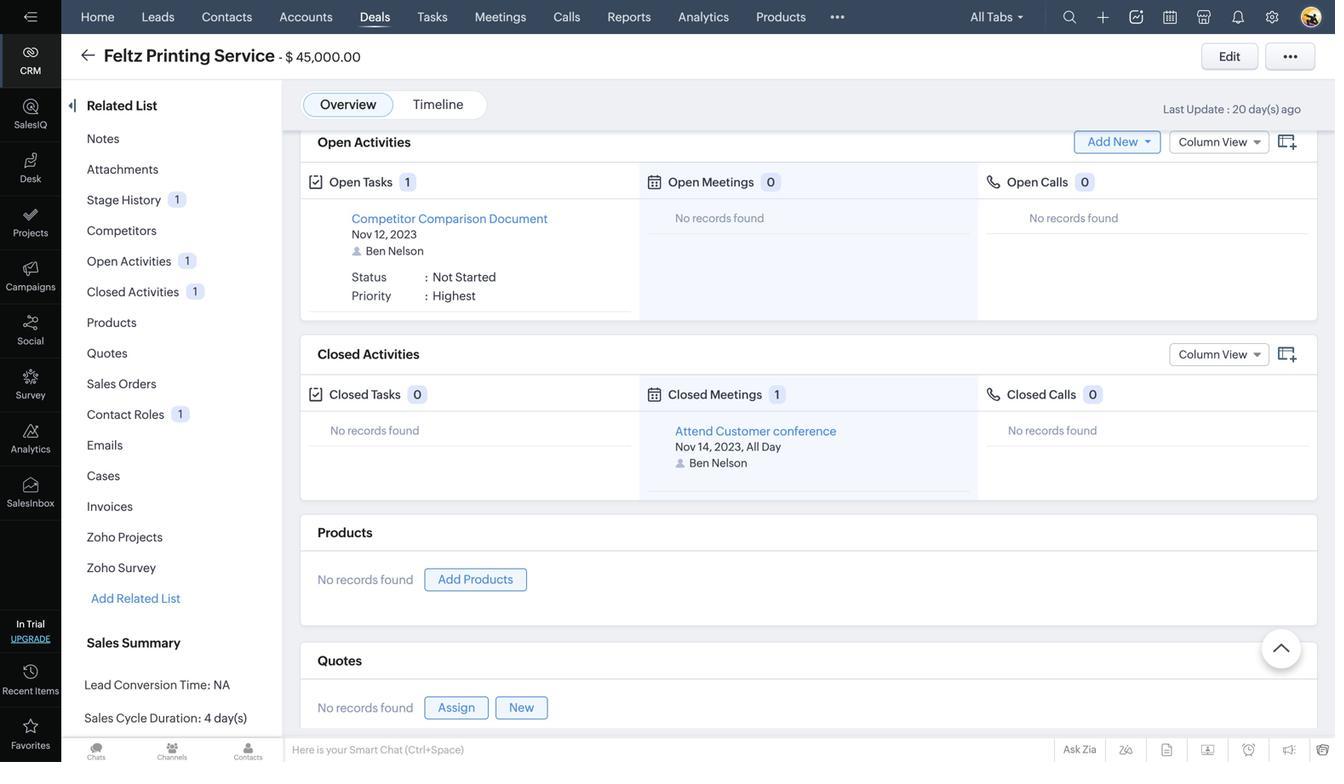 Task type: locate. For each thing, give the bounding box(es) containing it.
projects
[[13, 228, 48, 239]]

home link
[[74, 0, 121, 34]]

1 horizontal spatial analytics
[[679, 10, 729, 24]]

chat
[[380, 745, 403, 756]]

analytics link right reports
[[672, 0, 736, 34]]

desk link
[[0, 142, 61, 196]]

analytics right reports
[[679, 10, 729, 24]]

calls
[[554, 10, 581, 24]]

0 horizontal spatial analytics
[[11, 444, 51, 455]]

all
[[971, 10, 985, 24]]

sales motivator image
[[1130, 10, 1144, 24]]

leads link
[[135, 0, 181, 34]]

1 horizontal spatial analytics link
[[672, 0, 736, 34]]

all tabs
[[971, 10, 1013, 24]]

calendar image
[[1164, 11, 1177, 24]]

items
[[35, 686, 59, 697]]

marketplace image
[[1198, 10, 1211, 24]]

products
[[757, 10, 807, 24]]

analytics link
[[672, 0, 736, 34], [0, 413, 61, 467]]

survey
[[16, 390, 46, 401]]

1 vertical spatial analytics
[[11, 444, 51, 455]]

accounts link
[[273, 0, 340, 34]]

calls link
[[547, 0, 588, 34]]

tasks link
[[411, 0, 455, 34]]

ask zia
[[1064, 744, 1097, 756]]

accounts
[[280, 10, 333, 24]]

recent items
[[2, 686, 59, 697]]

analytics
[[679, 10, 729, 24], [11, 444, 51, 455]]

salesinbox link
[[0, 467, 61, 521]]

(ctrl+space)
[[405, 745, 464, 756]]

tasks
[[418, 10, 448, 24]]

search image
[[1064, 10, 1077, 24]]

1 vertical spatial analytics link
[[0, 413, 61, 467]]

upgrade
[[11, 634, 51, 644]]

analytics link down the survey
[[0, 413, 61, 467]]

0 horizontal spatial analytics link
[[0, 413, 61, 467]]

meetings link
[[468, 0, 533, 34]]

0 vertical spatial analytics
[[679, 10, 729, 24]]

analytics up 'salesinbox' link
[[11, 444, 51, 455]]

your
[[326, 745, 348, 756]]



Task type: describe. For each thing, give the bounding box(es) containing it.
channels image
[[137, 739, 207, 763]]

contacts link
[[195, 0, 259, 34]]

ask
[[1064, 744, 1081, 756]]

social
[[17, 336, 44, 347]]

deals link
[[353, 0, 397, 34]]

crm
[[20, 66, 41, 76]]

here is your smart chat (ctrl+space)
[[292, 745, 464, 756]]

salesiq
[[14, 120, 47, 130]]

in trial upgrade
[[11, 619, 51, 644]]

quick actions image
[[1098, 12, 1110, 23]]

configure settings image
[[1266, 10, 1280, 24]]

salesinbox
[[7, 498, 54, 509]]

social link
[[0, 305, 61, 359]]

in
[[16, 619, 25, 630]]

0 vertical spatial analytics link
[[672, 0, 736, 34]]

projects link
[[0, 196, 61, 250]]

desk
[[20, 174, 41, 184]]

survey link
[[0, 359, 61, 413]]

smart
[[350, 745, 378, 756]]

reports
[[608, 10, 651, 24]]

zia
[[1083, 744, 1097, 756]]

crm link
[[0, 34, 61, 88]]

tabs
[[988, 10, 1013, 24]]

campaigns
[[6, 282, 56, 293]]

is
[[317, 745, 324, 756]]

deals
[[360, 10, 390, 24]]

campaigns link
[[0, 250, 61, 305]]

recent
[[2, 686, 33, 697]]

contacts
[[202, 10, 252, 24]]

reports link
[[601, 0, 658, 34]]

chats image
[[61, 739, 131, 763]]

trial
[[27, 619, 45, 630]]

home
[[81, 10, 115, 24]]

leads
[[142, 10, 175, 24]]

notifications image
[[1232, 10, 1246, 24]]

here
[[292, 745, 315, 756]]

favorites
[[11, 741, 50, 751]]

products link
[[750, 0, 813, 34]]

meetings
[[475, 10, 527, 24]]

salesiq link
[[0, 88, 61, 142]]

contacts image
[[213, 739, 283, 763]]



